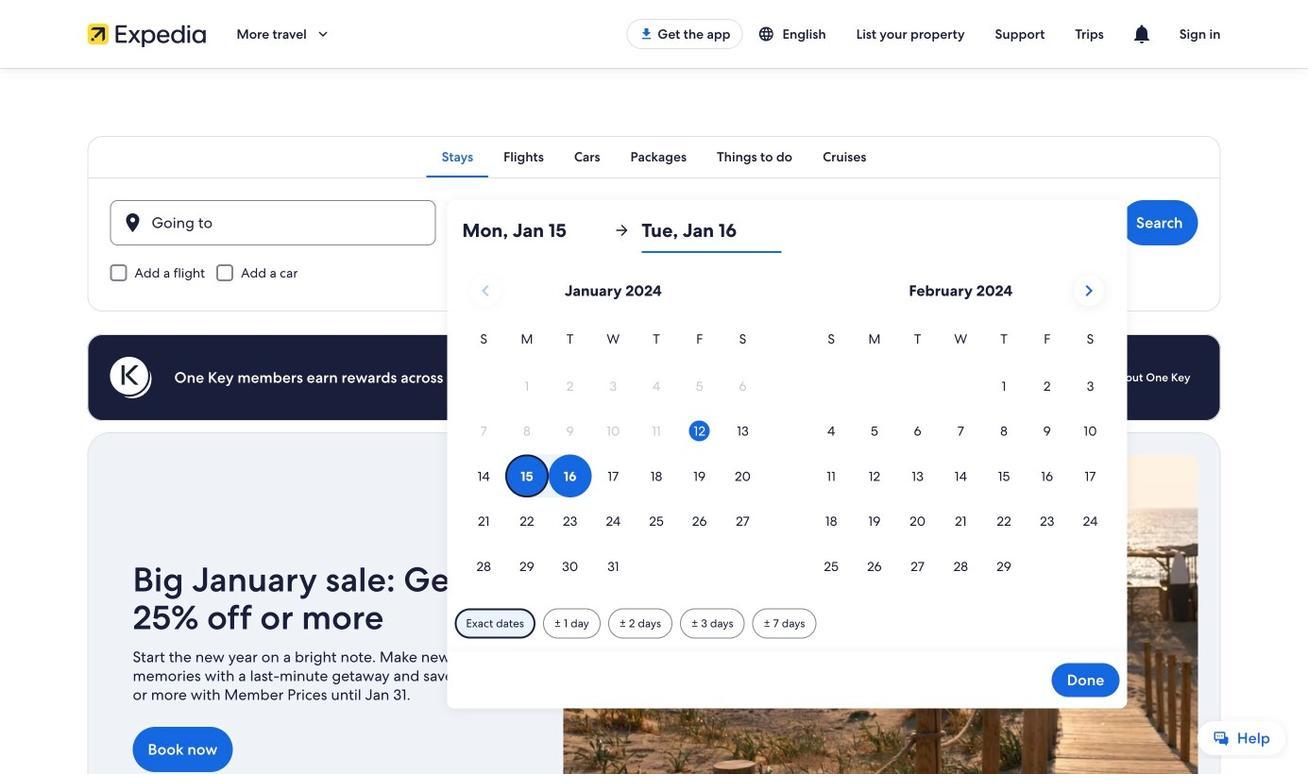 Task type: locate. For each thing, give the bounding box(es) containing it.
main content
[[0, 68, 1308, 774]]

tab list
[[87, 136, 1221, 178]]

january 2024 element
[[462, 329, 764, 590]]

previous month image
[[474, 280, 497, 302]]

download the app button image
[[639, 26, 654, 42]]

directional image
[[613, 222, 630, 239]]

communication center icon image
[[1130, 23, 1153, 45]]

february 2024 element
[[810, 329, 1112, 590]]

application
[[462, 268, 1112, 590]]

next month image
[[1077, 280, 1100, 302]]



Task type: describe. For each thing, give the bounding box(es) containing it.
small image
[[758, 26, 783, 43]]

today element
[[689, 421, 710, 442]]

expedia logo image
[[87, 21, 206, 47]]

more travel image
[[314, 26, 331, 43]]



Task type: vqa. For each thing, say whether or not it's contained in the screenshot.
FEBRUARY 2024 element
yes



